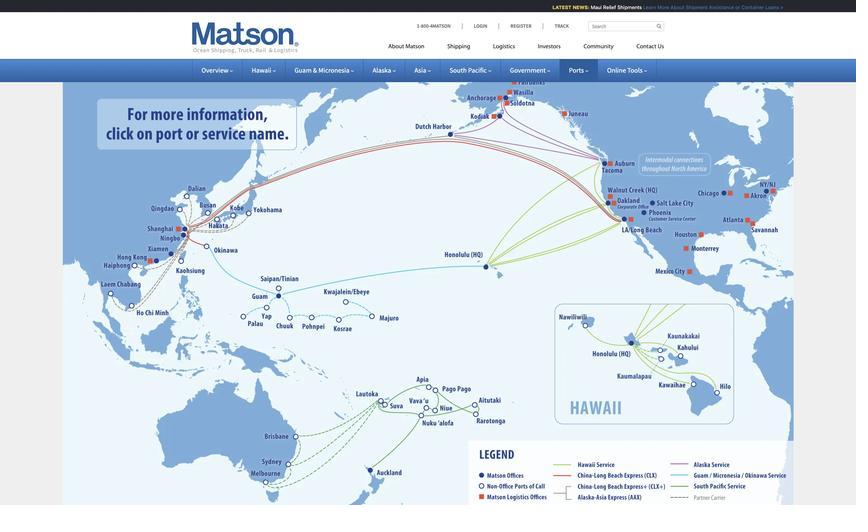 Task type: describe. For each thing, give the bounding box(es) containing it.
micronesia
[[319, 66, 350, 75]]

government link
[[510, 66, 550, 75]]

hilo image
[[714, 390, 722, 397]]

shanghai image
[[182, 225, 190, 233]]

kodiak image
[[496, 113, 504, 120]]

okinawa image
[[202, 242, 210, 250]]

guam image
[[277, 292, 285, 300]]

>
[[776, 4, 779, 10]]

assistance
[[705, 4, 730, 10]]

or
[[731, 4, 736, 10]]

anchorage image
[[503, 93, 510, 101]]

niue image
[[433, 407, 441, 415]]

china-long beach express (clx) image
[[575, 454, 658, 465]]

blue matson logo with ocean, shipping, truck, rail and logistics written beneath it. image
[[192, 22, 299, 54]]

maui
[[586, 4, 597, 10]]

rarotonga image
[[475, 410, 482, 418]]

guam & micronesia link
[[295, 66, 354, 75]]

alaska
[[373, 66, 391, 75]]

asia link
[[415, 66, 431, 75]]

shipping
[[447, 44, 470, 50]]

hawaii link
[[252, 66, 276, 75]]

yokohama image
[[245, 210, 253, 217]]

register link
[[499, 23, 543, 29]]

la image
[[619, 215, 627, 222]]

nawiliwili image
[[581, 322, 588, 330]]

tacoma image
[[602, 160, 610, 167]]

more
[[653, 4, 665, 10]]

track link
[[543, 23, 569, 29]]

about matson
[[388, 44, 425, 50]]

guam & micronesia
[[295, 66, 350, 75]]

hakata image
[[213, 212, 221, 220]]

pago pago image
[[434, 387, 442, 394]]

phoenix image
[[640, 209, 648, 217]]

auckland image
[[366, 467, 374, 474]]

login link
[[462, 23, 499, 29]]

pohnpei image
[[309, 312, 317, 320]]

lautoka image
[[375, 397, 382, 404]]

overview
[[202, 66, 228, 75]]

christmas island image
[[383, 401, 390, 408]]

800-
[[421, 23, 430, 29]]

loans
[[761, 4, 775, 10]]

logistics link
[[482, 40, 527, 56]]

papeete image
[[511, 402, 519, 410]]

investors link
[[527, 40, 572, 56]]

0 vertical spatial about
[[666, 4, 680, 10]]

brisbane image
[[293, 433, 301, 440]]

south pacific express (spx) image
[[691, 466, 767, 477]]

busan image
[[205, 209, 213, 217]]

majuro image
[[370, 312, 377, 320]]

hawaii service image
[[575, 442, 620, 454]]

overview link
[[202, 66, 233, 75]]

melbourne image
[[263, 479, 271, 487]]

kaohsiung image
[[177, 255, 184, 263]]

honolulu image
[[628, 339, 636, 346]]

&
[[313, 66, 317, 75]]

dutch hurbor image
[[447, 130, 455, 138]]

pacific
[[468, 66, 487, 75]]

shipments
[[613, 4, 637, 10]]

laem chabang image
[[106, 290, 114, 297]]

track
[[555, 23, 569, 29]]

nuku alofa image
[[419, 411, 427, 419]]

login
[[474, 23, 487, 29]]

news:
[[568, 4, 585, 10]]

alaska-asia express (aax) image
[[579, 485, 643, 497]]

matson
[[406, 44, 425, 50]]

china-california express (ccx) image
[[575, 466, 663, 477]]

shipping link
[[436, 40, 482, 56]]

register
[[511, 23, 532, 29]]

4matson
[[430, 23, 451, 29]]

contact us
[[637, 44, 664, 50]]

kawaihae image
[[690, 381, 698, 388]]

oakland image
[[604, 199, 612, 207]]

ports link
[[569, 66, 589, 75]]

logistics
[[493, 44, 515, 50]]

about inside about matson link
[[388, 44, 404, 50]]



Task type: vqa. For each thing, say whether or not it's contained in the screenshot.
Matson
yes



Task type: locate. For each thing, give the bounding box(es) containing it.
alaska service image
[[690, 442, 736, 454]]

xiamen image
[[170, 248, 177, 255]]

online tools
[[607, 66, 643, 75]]

kosrae image
[[336, 316, 344, 324]]

government
[[510, 66, 546, 75]]

latest
[[548, 4, 567, 10]]

chuuk image
[[286, 313, 293, 321]]

south pacific service image
[[691, 477, 748, 488]]

1-800-4matson
[[417, 23, 451, 29]]

online
[[607, 66, 626, 75]]

guam
[[295, 66, 312, 75]]

Search search field
[[588, 21, 664, 31]]

honolulu image
[[483, 263, 490, 271]]

dalian image
[[184, 192, 191, 200]]

community link
[[572, 40, 625, 56]]

ho chi minh image
[[128, 302, 135, 309]]

us
[[658, 44, 664, 50]]

top menu navigation
[[388, 40, 664, 56]]

sydey image
[[286, 460, 293, 467]]

kahului image
[[677, 352, 685, 359]]

apia image
[[423, 383, 431, 391]]

hong kong image
[[154, 257, 162, 265]]

okinawa service image
[[745, 454, 786, 465]]

container
[[737, 4, 760, 10]]

yap image
[[262, 302, 270, 310]]

online tools link
[[607, 66, 647, 75]]

about left "matson"
[[388, 44, 404, 50]]

contact
[[637, 44, 657, 50]]

learn more about shipment assistance or container loans > link
[[639, 4, 779, 10]]

contact us link
[[625, 40, 664, 56]]

ports
[[569, 66, 584, 75]]

tools
[[627, 66, 643, 75]]

aitutaki image
[[470, 402, 478, 409]]

investors
[[538, 44, 561, 50]]

learn
[[639, 4, 652, 10]]

guam / micronesia image
[[690, 454, 740, 465]]

about right more
[[666, 4, 680, 10]]

1 vertical spatial about
[[388, 44, 404, 50]]

kwajelein image
[[344, 297, 351, 305]]

ningbo image
[[182, 232, 190, 240]]

south pacific link
[[450, 66, 491, 75]]

kobe image
[[229, 212, 237, 220]]

palau image
[[240, 312, 248, 320]]

1-
[[417, 23, 421, 29]]

shipment
[[681, 4, 703, 10]]

relief
[[599, 4, 612, 10]]

matson_routemap.jpg image
[[63, 66, 794, 506]]

latest news: maui relief shipments learn more about shipment assistance or container loans >
[[548, 4, 779, 10]]

qingdao image
[[175, 206, 183, 214]]

south pacific
[[450, 66, 487, 75]]

hawaii
[[252, 66, 271, 75]]

china-long beach express+ (clx+) image
[[578, 474, 666, 485]]

south
[[450, 66, 467, 75]]

saipan tinian rota image
[[277, 285, 285, 293]]

0 horizontal spatial about
[[388, 44, 404, 50]]

vava'u image
[[423, 404, 431, 411]]

asia
[[415, 66, 426, 75]]

community
[[584, 44, 614, 50]]

about
[[666, 4, 680, 10], [388, 44, 404, 50]]

1 horizontal spatial about
[[666, 4, 680, 10]]

search image
[[657, 24, 661, 29]]

about matson link
[[388, 40, 436, 56]]

None search field
[[588, 21, 664, 31]]

alaska link
[[373, 66, 396, 75]]

1-800-4matson link
[[417, 23, 462, 29]]



